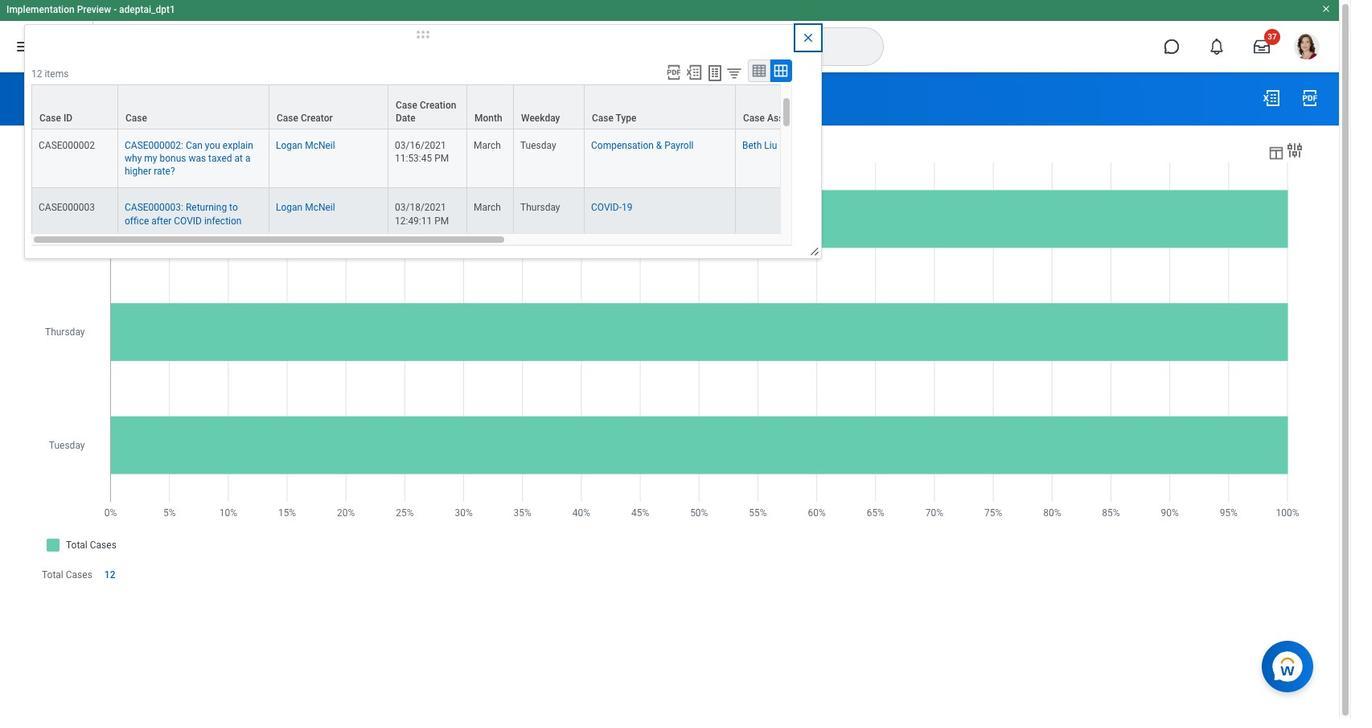 Task type: locate. For each thing, give the bounding box(es) containing it.
0 vertical spatial view printable version (pdf) image
[[665, 64, 683, 81]]

1 vertical spatial to
[[229, 202, 238, 214]]

0 horizontal spatial export to excel image
[[686, 64, 703, 81]]

notifications large image
[[1209, 39, 1225, 55]]

12 left items
[[31, 68, 42, 80]]

logan
[[276, 140, 303, 151], [276, 202, 303, 214]]

0 vertical spatial export to excel image
[[686, 64, 703, 81]]

export to excel image
[[686, 64, 703, 81], [1263, 89, 1282, 108]]

03/16/2021 11:53:45 pm
[[395, 140, 449, 164]]

5 cell from the left
[[585, 77, 736, 127]]

03/16/2021 up 11:51:18 in the top left of the page
[[395, 91, 446, 102]]

to
[[228, 91, 236, 102], [229, 202, 238, 214]]

03/16/2021 up 11:53:45
[[395, 140, 446, 151]]

0 vertical spatial logan mcneil
[[276, 140, 335, 151]]

12 items
[[31, 68, 69, 80]]

view printable version (pdf) image
[[665, 64, 683, 81], [1301, 89, 1320, 108]]

case up id at the left of page
[[61, 90, 97, 109]]

compensation & payroll link
[[591, 137, 694, 151]]

0 horizontal spatial 12
[[31, 68, 42, 80]]

2 row from the top
[[31, 85, 1211, 130]]

table image
[[752, 63, 768, 79]]

1 horizontal spatial my
[[144, 153, 157, 164]]

03/16/2021 inside 03/16/2021 11:53:45 pm
[[395, 140, 446, 151]]

03/16/2021
[[395, 91, 446, 102], [395, 140, 446, 151]]

2 logan mcneil link from the top
[[276, 199, 335, 214]]

inbox large image
[[1254, 39, 1271, 55]]

bring
[[239, 91, 260, 102]]

cases
[[66, 569, 92, 581]]

covid-
[[591, 202, 622, 214]]

0 vertical spatial logan mcneil link
[[276, 137, 335, 151]]

weekday
[[182, 90, 245, 109]]

case creation date button
[[389, 85, 467, 129]]

0 vertical spatial march
[[474, 140, 501, 151]]

1 vertical spatial logan
[[276, 202, 303, 214]]

2 cell from the left
[[270, 77, 389, 127]]

0 horizontal spatial view printable version (pdf) image
[[665, 64, 683, 81]]

1 vertical spatial logan mcneil link
[[276, 199, 335, 214]]

case column header
[[118, 85, 270, 130]]

view printable version (pdf) image down profile logan mcneil image
[[1301, 89, 1320, 108]]

row containing case000001: do i have to bring my own ppe?
[[31, 77, 1211, 127]]

case left id at the left of page
[[39, 113, 61, 124]]

pm for 03/16/2021 11:53:45 pm
[[435, 153, 449, 164]]

37 button
[[1245, 29, 1281, 64]]

my down case000002:
[[144, 153, 157, 164]]

logan mcneil link
[[276, 137, 335, 151], [276, 199, 335, 214]]

1 vertical spatial 03/16/2021
[[395, 140, 446, 151]]

4 row from the top
[[31, 189, 1211, 251]]

maria
[[743, 91, 767, 102]]

case for case
[[126, 113, 147, 124]]

11:53:45
[[395, 153, 432, 164]]

0 vertical spatial my
[[125, 104, 138, 115]]

weekday column header
[[514, 85, 585, 130]]

date
[[396, 113, 416, 124]]

my inside 'case000002: can you explain why my bonus was taxed at a higher rate?'
[[144, 153, 157, 164]]

case type column header
[[585, 85, 736, 130]]

2 03/16/2021 from the top
[[395, 140, 446, 151]]

case creator button
[[270, 85, 388, 129]]

pm inside 03/16/2021 11:51:18 pm
[[435, 104, 449, 115]]

case down maria
[[743, 113, 765, 124]]

case
[[61, 90, 97, 109], [396, 100, 418, 111], [39, 113, 61, 124], [126, 113, 147, 124], [277, 113, 299, 124], [592, 113, 614, 124], [743, 113, 765, 124]]

case up date
[[396, 100, 418, 111]]

03/16/2021 11:51:18 pm
[[395, 91, 449, 115]]

1 horizontal spatial export to excel image
[[1263, 89, 1282, 108]]

case inside main content
[[61, 90, 97, 109]]

row containing case creation date
[[31, 85, 1211, 130]]

0 vertical spatial mcneil
[[305, 140, 335, 151]]

37
[[1268, 32, 1278, 41]]

case creation date column header
[[389, 85, 468, 130]]

1 vertical spatial export to excel image
[[1263, 89, 1282, 108]]

export to excel image down 37 button
[[1263, 89, 1282, 108]]

case inside case creation date
[[396, 100, 418, 111]]

my inside case000001: do i have to bring my own ppe?
[[125, 104, 138, 115]]

1 vertical spatial logan mcneil
[[276, 202, 335, 214]]

thursday
[[521, 202, 560, 214]]

12
[[31, 68, 42, 80], [104, 569, 115, 581]]

0 vertical spatial logan
[[276, 140, 303, 151]]

month column header
[[468, 85, 514, 130]]

2 vertical spatial pm
[[435, 215, 449, 227]]

case left type
[[592, 113, 614, 124]]

0 vertical spatial to
[[228, 91, 236, 102]]

case inside "popup button"
[[743, 113, 765, 124]]

toolbar
[[661, 60, 793, 85]]

0 vertical spatial 12
[[31, 68, 42, 80]]

march
[[474, 140, 501, 151], [474, 202, 501, 214]]

case000002: can you explain why my bonus was taxed at a higher rate? link
[[125, 137, 253, 177]]

office
[[125, 215, 149, 227]]

case volume by weekday - table image
[[1268, 144, 1286, 162]]

march left thursday
[[474, 202, 501, 214]]

2 march from the top
[[474, 202, 501, 214]]

mcneil
[[305, 140, 335, 151], [305, 202, 335, 214]]

1 vertical spatial my
[[144, 153, 157, 164]]

expand table image
[[773, 63, 789, 79]]

taxed
[[208, 153, 232, 164]]

2 pm from the top
[[435, 153, 449, 164]]

to right have
[[228, 91, 236, 102]]

3 row from the top
[[31, 127, 1211, 189]]

1 vertical spatial pm
[[435, 153, 449, 164]]

2 logan mcneil from the top
[[276, 202, 335, 214]]

total
[[42, 569, 63, 581]]

1 pm from the top
[[435, 104, 449, 115]]

type
[[616, 113, 637, 124]]

case down volume
[[126, 113, 147, 124]]

1 march from the top
[[474, 140, 501, 151]]

1 logan mcneil link from the top
[[276, 137, 335, 151]]

1 mcneil from the top
[[305, 140, 335, 151]]

case id
[[39, 113, 73, 124]]

cardoza
[[770, 91, 805, 102]]

by
[[160, 90, 178, 109]]

case inside popup button
[[39, 113, 61, 124]]

1 vertical spatial mcneil
[[305, 202, 335, 214]]

creation
[[420, 100, 457, 111]]

row
[[31, 77, 1211, 127], [31, 85, 1211, 130], [31, 127, 1211, 189], [31, 189, 1211, 251]]

view printable version (pdf) image up case type popup button
[[665, 64, 683, 81]]

03/16/2021 for 11:53:45
[[395, 140, 446, 151]]

maria cardoza link
[[743, 88, 805, 102]]

close environment banner image
[[1322, 4, 1332, 14]]

why
[[125, 153, 142, 164]]

own
[[140, 104, 158, 115]]

justify image
[[14, 37, 34, 56]]

explain
[[223, 140, 253, 151]]

to up infection on the left of page
[[229, 202, 238, 214]]

id
[[64, 113, 73, 124]]

0 vertical spatial 03/16/2021
[[395, 91, 446, 102]]

1 horizontal spatial 12
[[104, 569, 115, 581]]

0 vertical spatial pm
[[435, 104, 449, 115]]

infection
[[204, 215, 242, 227]]

case creator column header
[[270, 85, 389, 130]]

1 row from the top
[[31, 77, 1211, 127]]

preview
[[77, 4, 111, 15]]

case000002: can you explain why my bonus was taxed at a higher rate?
[[125, 140, 253, 177]]

my left own on the left top
[[125, 104, 138, 115]]

higher
[[125, 166, 152, 177]]

1 logan from the top
[[276, 140, 303, 151]]

month
[[475, 113, 503, 124]]

11:51:18
[[395, 104, 432, 115]]

1 vertical spatial march
[[474, 202, 501, 214]]

march down the month
[[474, 140, 501, 151]]

1 03/16/2021 from the top
[[395, 91, 446, 102]]

1 horizontal spatial view printable version (pdf) image
[[1301, 89, 1320, 108]]

case000001: do i have to bring my own ppe? link
[[125, 88, 260, 115]]

logan mcneil for case000002: can you explain why my bonus was taxed at a higher rate?
[[276, 140, 335, 151]]

export to excel image left export to worksheets icon
[[686, 64, 703, 81]]

case000001: do i have to bring my own ppe?
[[125, 91, 260, 115]]

12 button
[[104, 569, 118, 582]]

pm inside 03/18/2021 12:49:11 pm
[[435, 215, 449, 227]]

case000002:
[[125, 140, 183, 151]]

beth liu link
[[743, 137, 778, 151]]

0 horizontal spatial my
[[125, 104, 138, 115]]

12 inside dropdown button
[[104, 569, 115, 581]]

19
[[622, 202, 633, 214]]

do
[[186, 91, 198, 102]]

case000003
[[39, 202, 95, 214]]

pm inside 03/16/2021 11:53:45 pm
[[435, 153, 449, 164]]

payroll
[[665, 140, 694, 151]]

1 logan mcneil from the top
[[276, 140, 335, 151]]

case000003: returning to office after covid infection
[[125, 202, 242, 227]]

2 logan from the top
[[276, 202, 303, 214]]

case left the creator
[[277, 113, 299, 124]]

mcneil for case000003: returning to office after covid infection
[[305, 202, 335, 214]]

1 vertical spatial view printable version (pdf) image
[[1301, 89, 1320, 108]]

have
[[205, 91, 225, 102]]

12 right cases
[[104, 569, 115, 581]]

case volume by weekday
[[61, 90, 245, 109]]

beth liu
[[743, 140, 778, 151]]

1 vertical spatial 12
[[104, 569, 115, 581]]

cell
[[31, 77, 118, 127], [270, 77, 389, 127], [468, 77, 514, 127], [514, 77, 585, 127], [585, 77, 736, 127]]

pm
[[435, 104, 449, 115], [435, 153, 449, 164], [435, 215, 449, 227]]

2 mcneil from the top
[[305, 202, 335, 214]]

case for case type
[[592, 113, 614, 124]]

mcneil for case000002: can you explain why my bonus was taxed at a higher rate?
[[305, 140, 335, 151]]

03/16/2021 for 11:51:18
[[395, 91, 446, 102]]

3 pm from the top
[[435, 215, 449, 227]]

logan mcneil
[[276, 140, 335, 151], [276, 202, 335, 214]]

03/16/2021 inside 03/16/2021 11:51:18 pm
[[395, 91, 446, 102]]

weekday button
[[514, 85, 584, 129]]



Task type: vqa. For each thing, say whether or not it's contained in the screenshot.
19
yes



Task type: describe. For each thing, give the bounding box(es) containing it.
beth
[[743, 140, 762, 151]]

case for case volume by weekday
[[61, 90, 97, 109]]

configure and view chart data image
[[1286, 141, 1305, 160]]

pm for 03/16/2021 11:51:18 pm
[[435, 104, 449, 115]]

03/18/2021 12:49:11 pm
[[395, 202, 449, 227]]

case000002
[[39, 140, 95, 151]]

march for thursday
[[474, 202, 501, 214]]

tuesday
[[521, 140, 557, 151]]

covid
[[174, 215, 202, 227]]

case000001:
[[125, 91, 183, 102]]

logan for case000003: returning to office after covid infection
[[276, 202, 303, 214]]

case type button
[[585, 85, 735, 129]]

compensation & payroll
[[591, 140, 694, 151]]

3 cell from the left
[[468, 77, 514, 127]]

close image
[[802, 31, 815, 44]]

case assignee button
[[736, 85, 871, 129]]

case type
[[592, 113, 637, 124]]

bonus
[[160, 153, 186, 164]]

items
[[45, 68, 69, 80]]

at
[[235, 153, 243, 164]]

row containing case000002
[[31, 127, 1211, 189]]

1 cell from the left
[[31, 77, 118, 127]]

you
[[205, 140, 220, 151]]

logan for case000002: can you explain why my bonus was taxed at a higher rate?
[[276, 140, 303, 151]]

case id button
[[32, 85, 117, 129]]

case creation date
[[396, 100, 457, 124]]

maria cardoza
[[743, 91, 805, 102]]

case for case creator
[[277, 113, 299, 124]]

total cases
[[42, 569, 92, 581]]

case for case creation date
[[396, 100, 418, 111]]

case000003: returning to office after covid infection link
[[125, 199, 242, 227]]

compensation
[[591, 140, 654, 151]]

a
[[245, 153, 251, 164]]

covid-19
[[591, 202, 633, 214]]

logan mcneil link for case000002: can you explain why my bonus was taxed at a higher rate?
[[276, 137, 335, 151]]

12 for 12
[[104, 569, 115, 581]]

case for case assignee
[[743, 113, 765, 124]]

ppe?
[[161, 104, 183, 115]]

view printable version (pdf) image inside case volume by weekday main content
[[1301, 89, 1320, 108]]

implementation preview -   adeptai_dpt1
[[6, 4, 175, 15]]

Search Workday  search field
[[501, 29, 851, 64]]

implementation preview -   adeptai_dpt1 banner
[[0, 0, 1340, 72]]

12:49:11
[[395, 215, 432, 227]]

i
[[200, 91, 203, 102]]

adeptai_dpt1
[[119, 4, 175, 15]]

resize modal image
[[809, 246, 822, 258]]

can
[[186, 140, 203, 151]]

&
[[656, 140, 662, 151]]

month button
[[468, 85, 513, 129]]

case assignee
[[743, 113, 808, 124]]

export to worksheets image
[[706, 64, 725, 83]]

volume
[[101, 90, 156, 109]]

case button
[[118, 85, 269, 129]]

case for case id
[[39, 113, 61, 124]]

after
[[151, 215, 172, 227]]

to inside case000001: do i have to bring my own ppe?
[[228, 91, 236, 102]]

assignee
[[768, 113, 808, 124]]

liu
[[765, 140, 778, 151]]

march for tuesday
[[474, 140, 501, 151]]

move modal image
[[407, 25, 439, 44]]

-
[[114, 4, 117, 15]]

profile logan mcneil image
[[1295, 34, 1320, 63]]

03/18/2021
[[395, 202, 446, 214]]

12 for 12 items
[[31, 68, 42, 80]]

4 cell from the left
[[514, 77, 585, 127]]

row containing case000003
[[31, 189, 1211, 251]]

case id column header
[[31, 85, 118, 130]]

workday assistant region
[[1263, 635, 1320, 693]]

to inside case000003: returning to office after covid infection
[[229, 202, 238, 214]]

implementation
[[6, 4, 75, 15]]

logan mcneil link for case000003: returning to office after covid infection
[[276, 199, 335, 214]]

case creator
[[277, 113, 333, 124]]

pm for 03/18/2021 12:49:11 pm
[[435, 215, 449, 227]]

weekday
[[521, 113, 560, 124]]

rate?
[[154, 166, 175, 177]]

covid-19 link
[[591, 199, 633, 214]]

returning
[[186, 202, 227, 214]]

previous page image
[[29, 88, 48, 107]]

case volume by weekday link
[[61, 90, 245, 109]]

creator
[[301, 113, 333, 124]]

logan mcneil for case000003: returning to office after covid infection
[[276, 202, 335, 214]]

select to filter grid data image
[[726, 64, 743, 81]]

case volume by weekday main content
[[0, 72, 1340, 615]]

case000003:
[[125, 202, 183, 214]]

was
[[189, 153, 206, 164]]



